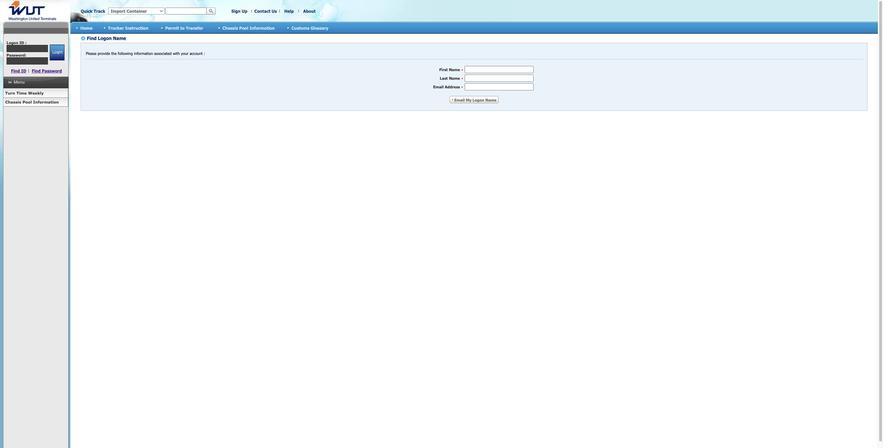 Task type: locate. For each thing, give the bounding box(es) containing it.
0 horizontal spatial chassis pool information
[[5, 100, 59, 104]]

password:
[[7, 53, 26, 57]]

1 vertical spatial pool
[[23, 100, 32, 104]]

0 vertical spatial chassis
[[223, 25, 238, 30]]

turn
[[5, 91, 15, 95]]

trucker instruction
[[108, 25, 149, 30]]

pool down the up
[[239, 25, 249, 30]]

pool down turn time weekly
[[23, 100, 32, 104]]

1 horizontal spatial chassis pool information
[[223, 25, 275, 30]]

home
[[80, 25, 93, 30]]

find id
[[11, 68, 26, 73]]

0 horizontal spatial find
[[11, 68, 20, 73]]

help link
[[285, 9, 294, 13]]

trucker
[[108, 25, 124, 30]]

login image
[[50, 45, 64, 60]]

permit
[[165, 25, 179, 30]]

find id link
[[11, 68, 26, 73]]

0 horizontal spatial pool
[[23, 100, 32, 104]]

glossary
[[311, 25, 329, 30]]

chassis
[[223, 25, 238, 30], [5, 100, 21, 104]]

id left :
[[19, 40, 24, 45]]

0 vertical spatial chassis pool information
[[223, 25, 275, 30]]

1 horizontal spatial pool
[[239, 25, 249, 30]]

chassis pool information
[[223, 25, 275, 30], [5, 100, 59, 104]]

1 horizontal spatial find
[[32, 68, 41, 73]]

None text field
[[165, 8, 207, 15]]

1 vertical spatial id
[[21, 68, 26, 73]]

id down password:
[[21, 68, 26, 73]]

find left password
[[32, 68, 41, 73]]

contact
[[255, 9, 271, 13]]

None text field
[[7, 45, 48, 52]]

find
[[11, 68, 20, 73], [32, 68, 41, 73]]

0 vertical spatial id
[[19, 40, 24, 45]]

information down contact
[[250, 25, 275, 30]]

0 horizontal spatial chassis
[[5, 100, 21, 104]]

sign up link
[[232, 9, 248, 13]]

sign
[[232, 9, 241, 13]]

0 vertical spatial information
[[250, 25, 275, 30]]

chassis pool information down the up
[[223, 25, 275, 30]]

turn time weekly link
[[3, 89, 68, 98]]

information
[[250, 25, 275, 30], [33, 100, 59, 104]]

find for find password
[[32, 68, 41, 73]]

us
[[272, 9, 277, 13]]

0 horizontal spatial information
[[33, 100, 59, 104]]

chassis down turn
[[5, 100, 21, 104]]

:
[[25, 40, 27, 45]]

1 find from the left
[[11, 68, 20, 73]]

None password field
[[7, 57, 48, 65]]

id for logon
[[19, 40, 24, 45]]

turn time weekly
[[5, 91, 44, 95]]

password
[[42, 68, 62, 73]]

1 vertical spatial chassis
[[5, 100, 21, 104]]

1 vertical spatial chassis pool information
[[5, 100, 59, 104]]

chassis pool information down turn time weekly link
[[5, 100, 59, 104]]

chassis pool information link
[[3, 98, 68, 107]]

find down password:
[[11, 68, 20, 73]]

pool
[[239, 25, 249, 30], [23, 100, 32, 104]]

permit to transfer
[[165, 25, 203, 30]]

chassis down "sign" on the top left of the page
[[223, 25, 238, 30]]

track
[[94, 9, 105, 13]]

about link
[[304, 9, 316, 13]]

id
[[19, 40, 24, 45], [21, 68, 26, 73]]

information down weekly
[[33, 100, 59, 104]]

logon
[[7, 40, 18, 45]]

2 find from the left
[[32, 68, 41, 73]]



Task type: vqa. For each thing, say whether or not it's contained in the screenshot.
top THE CONTAINER
no



Task type: describe. For each thing, give the bounding box(es) containing it.
about
[[304, 9, 316, 13]]

logon id :
[[7, 40, 27, 45]]

help
[[285, 9, 294, 13]]

customs
[[292, 25, 310, 30]]

id for find
[[21, 68, 26, 73]]

quick track
[[81, 9, 105, 13]]

find for find id
[[11, 68, 20, 73]]

to
[[181, 25, 185, 30]]

up
[[242, 9, 248, 13]]

customs glossary
[[292, 25, 329, 30]]

time
[[16, 91, 27, 95]]

find password
[[32, 68, 62, 73]]

sign up
[[232, 9, 248, 13]]

contact us
[[255, 9, 277, 13]]

quick
[[81, 9, 93, 13]]

1 vertical spatial information
[[33, 100, 59, 104]]

1 horizontal spatial chassis
[[223, 25, 238, 30]]

instruction
[[125, 25, 149, 30]]

1 horizontal spatial information
[[250, 25, 275, 30]]

0 vertical spatial pool
[[239, 25, 249, 30]]

weekly
[[28, 91, 44, 95]]

contact us link
[[255, 9, 277, 13]]

transfer
[[186, 25, 203, 30]]

find password link
[[32, 68, 62, 73]]



